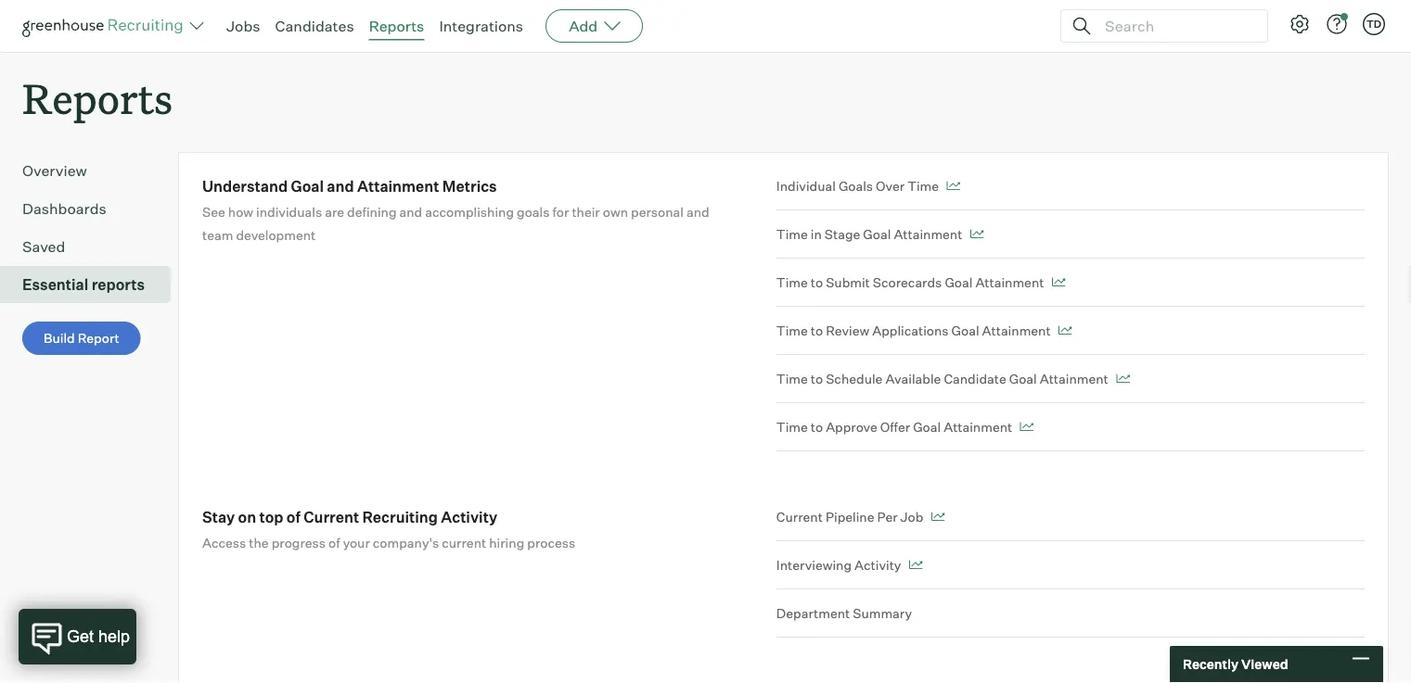 Task type: vqa. For each thing, say whether or not it's contained in the screenshot.
the rightmost and
yes



Task type: locate. For each thing, give the bounding box(es) containing it.
and
[[327, 177, 354, 196], [399, 204, 422, 220], [687, 204, 710, 220]]

time for time to schedule available candidate goal attainment
[[776, 371, 808, 387]]

time to submit scorecards goal attainment
[[776, 274, 1044, 291]]

overview
[[22, 162, 87, 180]]

reports
[[92, 276, 145, 294]]

current inside stay on top of current recruiting activity access the progress of your company's current hiring process
[[304, 508, 359, 527]]

to for review
[[811, 323, 823, 339]]

reports
[[369, 17, 424, 35], [22, 71, 173, 125]]

goal inside the understand goal and attainment metrics see how individuals are defining and accomplishing goals for their own personal and team development
[[291, 177, 324, 196]]

time left 'review'
[[776, 323, 808, 339]]

icon chart image
[[947, 182, 960, 191], [970, 230, 984, 239], [1052, 278, 1066, 287], [1058, 326, 1072, 336], [1116, 375, 1130, 384], [1020, 423, 1034, 432], [931, 513, 945, 522], [909, 561, 923, 570]]

0 horizontal spatial activity
[[441, 508, 497, 527]]

reports right candidates on the left of the page
[[369, 17, 424, 35]]

process
[[527, 535, 575, 551]]

time to approve offer goal attainment
[[776, 419, 1013, 435]]

of right top on the bottom
[[287, 508, 301, 527]]

1 to from the top
[[811, 274, 823, 291]]

individual goals over time
[[776, 178, 939, 194]]

review
[[826, 323, 870, 339]]

candidates
[[275, 17, 354, 35]]

saved
[[22, 238, 65, 256]]

development
[[236, 227, 316, 243]]

team
[[202, 227, 233, 243]]

time
[[908, 178, 939, 194], [776, 226, 808, 242], [776, 274, 808, 291], [776, 323, 808, 339], [776, 371, 808, 387], [776, 419, 808, 435]]

current pipeline per job
[[776, 509, 924, 525]]

0 horizontal spatial current
[[304, 508, 359, 527]]

to left approve
[[811, 419, 823, 435]]

goal
[[291, 177, 324, 196], [863, 226, 891, 242], [945, 274, 973, 291], [952, 323, 979, 339], [1009, 371, 1037, 387], [913, 419, 941, 435]]

1 vertical spatial of
[[329, 535, 340, 551]]

icon chart image for time to approve offer goal attainment
[[1020, 423, 1034, 432]]

understand
[[202, 177, 288, 196]]

goal right the candidate
[[1009, 371, 1037, 387]]

goal right "scorecards"
[[945, 274, 973, 291]]

0 vertical spatial of
[[287, 508, 301, 527]]

to left schedule
[[811, 371, 823, 387]]

to
[[811, 274, 823, 291], [811, 323, 823, 339], [811, 371, 823, 387], [811, 419, 823, 435]]

dashboards
[[22, 200, 107, 218]]

time for time to approve offer goal attainment
[[776, 419, 808, 435]]

in
[[811, 226, 822, 242]]

time left approve
[[776, 419, 808, 435]]

0 vertical spatial activity
[[441, 508, 497, 527]]

see
[[202, 204, 225, 220]]

build report
[[44, 331, 119, 347]]

own
[[603, 204, 628, 220]]

1 horizontal spatial reports
[[369, 17, 424, 35]]

goal right "stage"
[[863, 226, 891, 242]]

are
[[325, 204, 344, 220]]

1 vertical spatial activity
[[855, 557, 901, 574]]

activity
[[441, 508, 497, 527], [855, 557, 901, 574]]

td button
[[1359, 9, 1389, 39]]

current up your
[[304, 508, 359, 527]]

reports down greenhouse recruiting image
[[22, 71, 173, 125]]

stay
[[202, 508, 235, 527]]

your
[[343, 535, 370, 551]]

goal up the candidate
[[952, 323, 979, 339]]

time right over
[[908, 178, 939, 194]]

and right defining
[[399, 204, 422, 220]]

current
[[304, 508, 359, 527], [776, 509, 823, 525]]

time for time in stage goal attainment
[[776, 226, 808, 242]]

job
[[901, 509, 924, 525]]

1 horizontal spatial activity
[[855, 557, 901, 574]]

of
[[287, 508, 301, 527], [329, 535, 340, 551]]

0 horizontal spatial of
[[287, 508, 301, 527]]

goal up the individuals at the left top of the page
[[291, 177, 324, 196]]

icon chart image for time to schedule available candidate goal attainment
[[1116, 375, 1130, 384]]

current up interviewing
[[776, 509, 823, 525]]

recruiting
[[362, 508, 438, 527]]

build report button
[[22, 322, 141, 356]]

time left the in
[[776, 226, 808, 242]]

time left schedule
[[776, 371, 808, 387]]

activity up current
[[441, 508, 497, 527]]

3 to from the top
[[811, 371, 823, 387]]

stage
[[825, 226, 860, 242]]

understand goal and attainment metrics see how individuals are defining and accomplishing goals for their own personal and team development
[[202, 177, 710, 243]]

0 horizontal spatial and
[[327, 177, 354, 196]]

4 to from the top
[[811, 419, 823, 435]]

available
[[886, 371, 941, 387]]

offer
[[880, 419, 910, 435]]

of left your
[[329, 535, 340, 551]]

1 horizontal spatial and
[[399, 204, 422, 220]]

schedule
[[826, 371, 883, 387]]

approve
[[826, 419, 878, 435]]

to for submit
[[811, 274, 823, 291]]

0 horizontal spatial reports
[[22, 71, 173, 125]]

time for time to review applications goal attainment
[[776, 323, 808, 339]]

0 vertical spatial reports
[[369, 17, 424, 35]]

per
[[877, 509, 898, 525]]

essential reports link
[[22, 274, 163, 296]]

2 to from the top
[[811, 323, 823, 339]]

to left submit in the right of the page
[[811, 274, 823, 291]]

and up are
[[327, 177, 354, 196]]

icon chart image for time in stage goal attainment
[[970, 230, 984, 239]]

saved link
[[22, 236, 163, 258]]

activity up summary at the right of page
[[855, 557, 901, 574]]

scorecards
[[873, 274, 942, 291]]

applications
[[872, 323, 949, 339]]

time in stage goal attainment
[[776, 226, 963, 242]]

pipeline
[[826, 509, 875, 525]]

1 horizontal spatial of
[[329, 535, 340, 551]]

attainment
[[357, 177, 439, 196], [894, 226, 963, 242], [976, 274, 1044, 291], [982, 323, 1051, 339], [1040, 371, 1109, 387], [944, 419, 1013, 435]]

to left 'review'
[[811, 323, 823, 339]]

activity inside stay on top of current recruiting activity access the progress of your company's current hiring process
[[441, 508, 497, 527]]

reports link
[[369, 17, 424, 35]]

time left submit in the right of the page
[[776, 274, 808, 291]]

submit
[[826, 274, 870, 291]]

and right personal
[[687, 204, 710, 220]]



Task type: describe. For each thing, give the bounding box(es) containing it.
personal
[[631, 204, 684, 220]]

time for time to submit scorecards goal attainment
[[776, 274, 808, 291]]

greenhouse recruiting image
[[22, 15, 189, 37]]

essential reports
[[22, 276, 145, 294]]

jobs link
[[226, 17, 260, 35]]

1 horizontal spatial current
[[776, 509, 823, 525]]

time to schedule available candidate goal attainment
[[776, 371, 1109, 387]]

goals
[[839, 178, 873, 194]]

icon chart image for time to submit scorecards goal attainment
[[1052, 278, 1066, 287]]

candidates link
[[275, 17, 354, 35]]

candidate
[[944, 371, 1006, 387]]

to for approve
[[811, 419, 823, 435]]

dashboards link
[[22, 198, 163, 220]]

interviewing
[[776, 557, 852, 574]]

essential
[[22, 276, 88, 294]]

defining
[[347, 204, 397, 220]]

the
[[249, 535, 269, 551]]

2 horizontal spatial and
[[687, 204, 710, 220]]

add
[[569, 17, 598, 35]]

for
[[553, 204, 569, 220]]

td button
[[1363, 13, 1385, 35]]

hiring
[[489, 535, 524, 551]]

individuals
[[256, 204, 322, 220]]

icon chart image for time to review applications goal attainment
[[1058, 326, 1072, 336]]

report
[[78, 331, 119, 347]]

icon chart image for interviewing activity
[[909, 561, 923, 570]]

progress
[[272, 535, 326, 551]]

over
[[876, 178, 905, 194]]

build
[[44, 331, 75, 347]]

integrations link
[[439, 17, 523, 35]]

individual
[[776, 178, 836, 194]]

Search text field
[[1100, 13, 1251, 39]]

to for schedule
[[811, 371, 823, 387]]

on
[[238, 508, 256, 527]]

their
[[572, 204, 600, 220]]

add button
[[546, 9, 643, 43]]

department
[[776, 606, 850, 622]]

how
[[228, 204, 253, 220]]

access
[[202, 535, 246, 551]]

interviewing activity
[[776, 557, 901, 574]]

stay on top of current recruiting activity access the progress of your company's current hiring process
[[202, 508, 575, 551]]

goal right offer
[[913, 419, 941, 435]]

viewed
[[1241, 657, 1288, 673]]

department summary
[[776, 606, 912, 622]]

company's
[[373, 535, 439, 551]]

accomplishing
[[425, 204, 514, 220]]

integrations
[[439, 17, 523, 35]]

department summary link
[[776, 590, 1365, 639]]

recently
[[1183, 657, 1239, 673]]

td
[[1367, 18, 1382, 30]]

top
[[259, 508, 283, 527]]

time to review applications goal attainment
[[776, 323, 1051, 339]]

icon chart image for current pipeline per job
[[931, 513, 945, 522]]

attainment inside the understand goal and attainment metrics see how individuals are defining and accomplishing goals for their own personal and team development
[[357, 177, 439, 196]]

summary
[[853, 606, 912, 622]]

1 vertical spatial reports
[[22, 71, 173, 125]]

recently viewed
[[1183, 657, 1288, 673]]

jobs
[[226, 17, 260, 35]]

overview link
[[22, 160, 163, 182]]

goals
[[517, 204, 550, 220]]

current
[[442, 535, 486, 551]]

configure image
[[1289, 13, 1311, 35]]

icon chart image for individual goals over time
[[947, 182, 960, 191]]

metrics
[[442, 177, 497, 196]]



